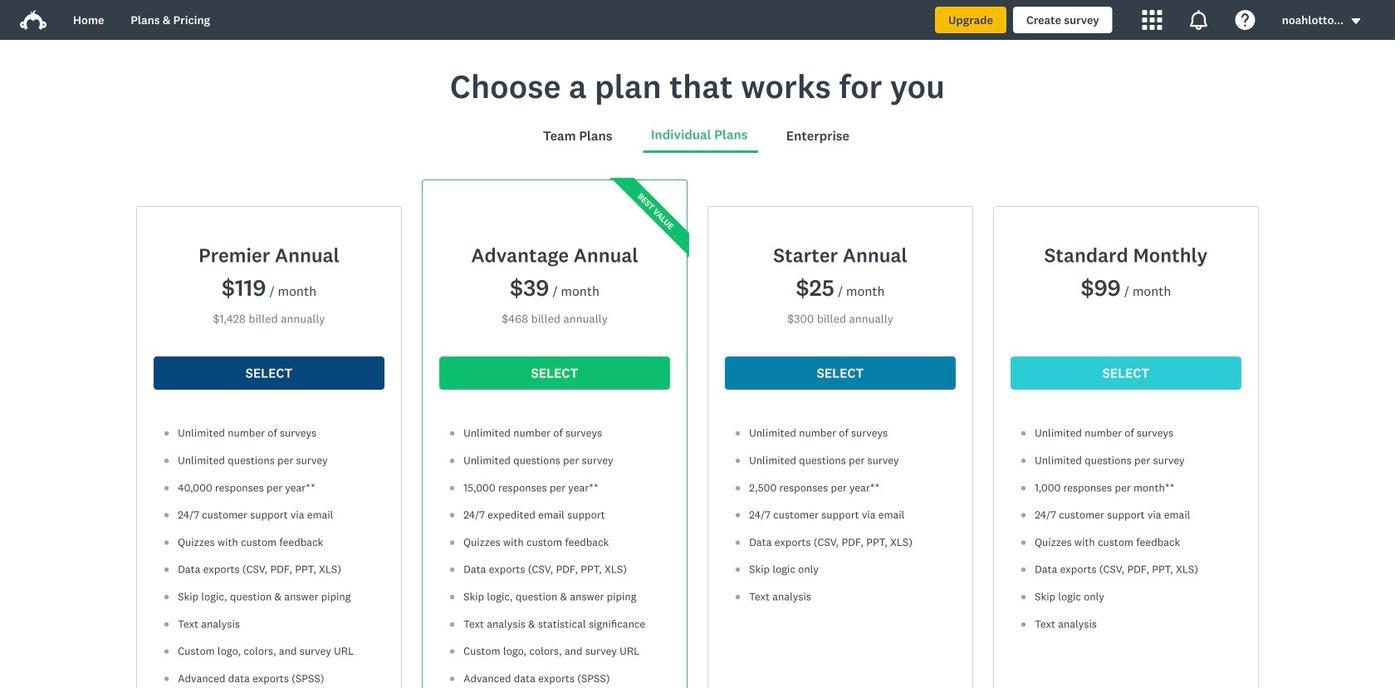 Task type: locate. For each thing, give the bounding box(es) containing it.
products icon image
[[1143, 10, 1163, 30], [1143, 10, 1163, 30]]

dropdown arrow icon image
[[1351, 15, 1363, 27], [1353, 18, 1361, 24]]

brand logo image
[[20, 7, 47, 33], [20, 10, 47, 30]]

2 brand logo image from the top
[[20, 10, 47, 30]]



Task type: describe. For each thing, give the bounding box(es) containing it.
help icon image
[[1236, 10, 1256, 30]]

notification center icon image
[[1190, 10, 1210, 30]]

1 brand logo image from the top
[[20, 7, 47, 33]]



Task type: vqa. For each thing, say whether or not it's contained in the screenshot.
xcircle image
no



